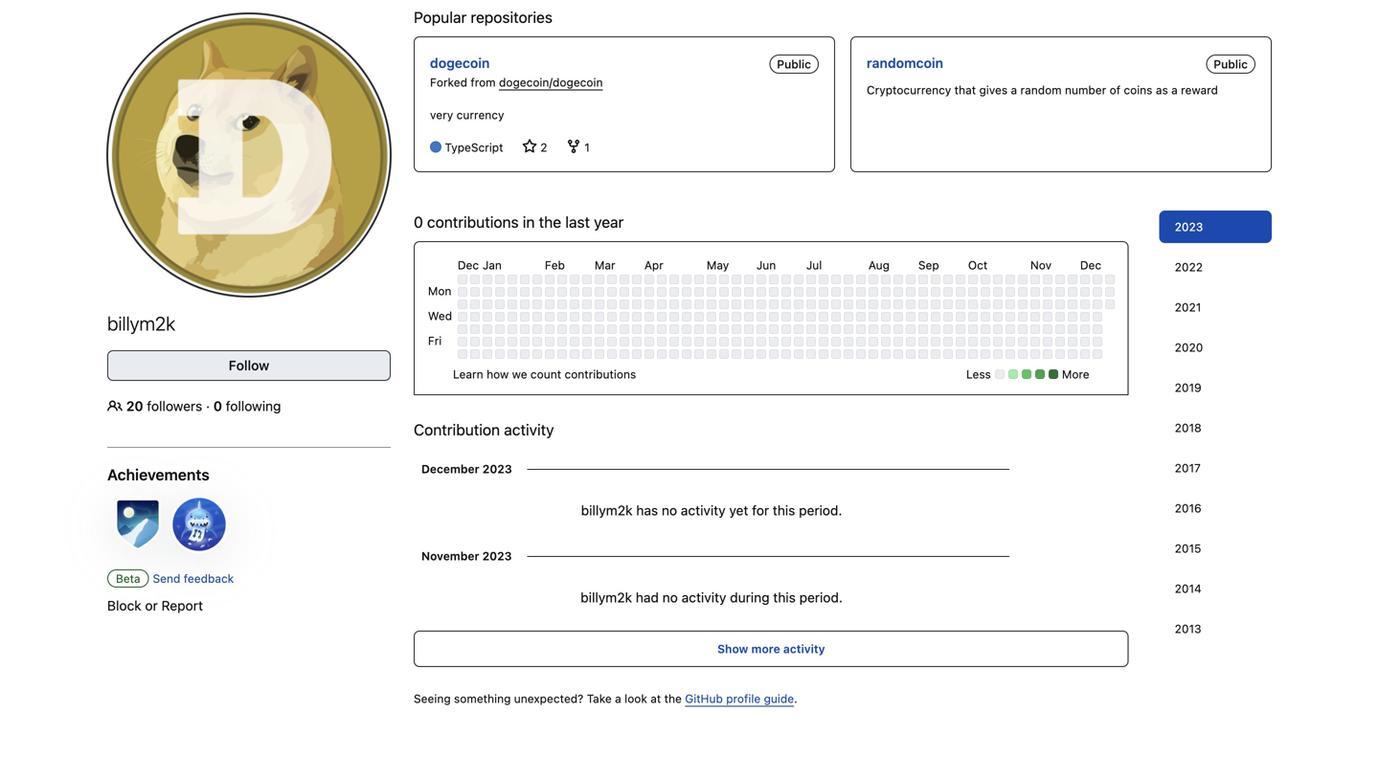 Task type: describe. For each thing, give the bounding box(es) containing it.
2014
[[1175, 582, 1202, 596]]

random
[[1021, 83, 1062, 97]]

public for randomcoin
[[1214, 57, 1248, 71]]

2017 link
[[1160, 452, 1272, 484]]

less
[[966, 368, 991, 381]]

· 0 following
[[206, 398, 281, 414]]

2014 link
[[1160, 573, 1272, 605]]

for
[[752, 503, 769, 518]]

feedback
[[184, 572, 234, 586]]

guide
[[764, 692, 794, 706]]

more
[[751, 642, 780, 656]]

profile
[[726, 692, 761, 706]]

nov
[[1030, 258, 1052, 272]]

followers
[[147, 398, 202, 414]]

mon
[[428, 284, 452, 298]]

beta
[[116, 572, 140, 586]]

2013
[[1175, 622, 1202, 636]]

has
[[636, 503, 658, 518]]

dec jan
[[458, 258, 502, 272]]

feature release label: beta element
[[107, 570, 149, 588]]

billym2k for billym2k has no activity           yet for this period.
[[581, 503, 633, 518]]

2020
[[1175, 341, 1203, 354]]

number
[[1065, 83, 1106, 97]]

2016 link
[[1160, 492, 1272, 525]]

send feedback link
[[153, 572, 234, 586]]

2019
[[1175, 381, 1202, 394]]

2 link
[[522, 139, 547, 156]]

jan
[[483, 258, 502, 272]]

0       contributions         in the last year
[[414, 213, 624, 231]]

github
[[685, 692, 723, 706]]

year
[[594, 213, 624, 231]]

2023 for billym2k has no activity           yet for this period.
[[483, 462, 512, 476]]

1 horizontal spatial the
[[664, 692, 682, 706]]

0 vertical spatial 2023
[[1175, 220, 1203, 234]]

of
[[1110, 83, 1121, 97]]

popular
[[414, 8, 467, 26]]

sep
[[918, 258, 939, 272]]

we
[[512, 368, 527, 381]]

2015 link
[[1160, 532, 1272, 565]]

dogecoin
[[430, 55, 490, 71]]

last
[[565, 213, 590, 231]]

2021
[[1175, 301, 1201, 314]]

report
[[161, 598, 203, 614]]

1 vertical spatial 0
[[213, 398, 222, 414]]

december
[[421, 462, 479, 476]]

achievements link
[[107, 466, 210, 484]]

0 horizontal spatial the
[[539, 213, 561, 231]]

billym2k had no activity           during this period.
[[581, 590, 843, 606]]

block or report
[[107, 598, 203, 614]]

1 horizontal spatial a
[[1011, 83, 1017, 97]]

0 vertical spatial 0
[[414, 213, 423, 231]]

dogecoin link
[[430, 55, 490, 71]]

november 2023
[[421, 550, 512, 563]]

billym2k for billym2k
[[107, 312, 175, 335]]

fork image
[[566, 139, 581, 154]]

billym2k for billym2k had no activity           during this period.
[[581, 590, 632, 606]]

.
[[794, 692, 797, 706]]

2019 link
[[1160, 371, 1272, 404]]

2020 link
[[1160, 331, 1272, 364]]

achievements
[[107, 466, 210, 484]]

1 period. from the top
[[799, 503, 842, 518]]

0 horizontal spatial a
[[615, 692, 621, 706]]

stars image
[[522, 139, 537, 154]]

contribution activity
[[414, 421, 554, 439]]

november
[[421, 550, 479, 563]]

very currency
[[430, 108, 504, 121]]

2
[[537, 141, 547, 154]]

yet
[[729, 503, 748, 518]]

december 2023
[[421, 462, 512, 476]]

forked
[[430, 75, 467, 89]]

dec for dec
[[1080, 258, 1102, 272]]

fri
[[428, 334, 442, 347]]

from
[[471, 75, 496, 89]]

·
[[206, 398, 210, 414]]

2021 link
[[1160, 291, 1272, 324]]

show
[[717, 642, 748, 656]]

gives
[[979, 83, 1008, 97]]

achievement: pull shark image
[[169, 494, 230, 556]]

2017
[[1175, 461, 1201, 475]]



Task type: locate. For each thing, give the bounding box(es) containing it.
as
[[1156, 83, 1168, 97]]

0 horizontal spatial contributions
[[427, 213, 519, 231]]

0 vertical spatial no
[[662, 503, 677, 518]]

oct
[[968, 258, 988, 272]]

people image
[[107, 399, 123, 414]]

0 vertical spatial period.
[[799, 503, 842, 518]]

cell
[[458, 275, 467, 284], [470, 275, 480, 284], [483, 275, 492, 284], [495, 275, 505, 284], [507, 275, 517, 284], [520, 275, 529, 284], [532, 275, 542, 284], [545, 275, 554, 284], [557, 275, 567, 284], [570, 275, 579, 284], [582, 275, 592, 284], [595, 275, 604, 284], [607, 275, 617, 284], [620, 275, 629, 284], [632, 275, 642, 284], [644, 275, 654, 284], [657, 275, 666, 284], [669, 275, 679, 284], [682, 275, 691, 284], [694, 275, 704, 284], [707, 275, 716, 284], [719, 275, 729, 284], [732, 275, 741, 284], [744, 275, 754, 284], [756, 275, 766, 284], [769, 275, 779, 284], [781, 275, 791, 284], [794, 275, 803, 284], [806, 275, 816, 284], [819, 275, 828, 284], [831, 275, 841, 284], [844, 275, 853, 284], [856, 275, 866, 284], [869, 275, 878, 284], [881, 275, 891, 284], [893, 275, 903, 284], [906, 275, 915, 284], [918, 275, 928, 284], [931, 275, 940, 284], [943, 275, 953, 284], [956, 275, 965, 284], [968, 275, 978, 284], [981, 275, 990, 284], [993, 275, 1003, 284], [1005, 275, 1015, 284], [1018, 275, 1028, 284], [1030, 275, 1040, 284], [1043, 275, 1052, 284], [1055, 275, 1065, 284], [1068, 275, 1077, 284], [1080, 275, 1090, 284], [1093, 275, 1102, 284], [1105, 275, 1115, 284], [458, 287, 467, 297], [470, 287, 480, 297], [483, 287, 492, 297], [495, 287, 505, 297], [507, 287, 517, 297], [520, 287, 529, 297], [532, 287, 542, 297], [545, 287, 554, 297], [557, 287, 567, 297], [570, 287, 579, 297], [582, 287, 592, 297], [595, 287, 604, 297], [607, 287, 617, 297], [620, 287, 629, 297], [632, 287, 642, 297], [644, 287, 654, 297], [657, 287, 666, 297], [669, 287, 679, 297], [682, 287, 691, 297], [694, 287, 704, 297], [707, 287, 716, 297], [719, 287, 729, 297], [732, 287, 741, 297], [744, 287, 754, 297], [756, 287, 766, 297], [769, 287, 779, 297], [781, 287, 791, 297], [794, 287, 803, 297], [806, 287, 816, 297], [819, 287, 828, 297], [831, 287, 841, 297], [844, 287, 853, 297], [856, 287, 866, 297], [869, 287, 878, 297], [881, 287, 891, 297], [893, 287, 903, 297], [906, 287, 915, 297], [918, 287, 928, 297], [931, 287, 940, 297], [943, 287, 953, 297], [956, 287, 965, 297], [968, 287, 978, 297], [981, 287, 990, 297], [993, 287, 1003, 297], [1005, 287, 1015, 297], [1018, 287, 1028, 297], [1030, 287, 1040, 297], [1043, 287, 1052, 297], [1055, 287, 1065, 297], [1068, 287, 1077, 297], [1080, 287, 1090, 297], [1093, 287, 1102, 297], [1105, 287, 1115, 297], [458, 300, 467, 309], [470, 300, 480, 309], [483, 300, 492, 309], [495, 300, 505, 309], [507, 300, 517, 309], [520, 300, 529, 309], [532, 300, 542, 309], [545, 300, 554, 309], [557, 300, 567, 309], [570, 300, 579, 309], [582, 300, 592, 309], [595, 300, 604, 309], [607, 300, 617, 309], [620, 300, 629, 309], [632, 300, 642, 309], [644, 300, 654, 309], [657, 300, 666, 309], [669, 300, 679, 309], [682, 300, 691, 309], [694, 300, 704, 309], [707, 300, 716, 309], [719, 300, 729, 309], [732, 300, 741, 309], [744, 300, 754, 309], [756, 300, 766, 309], [769, 300, 779, 309], [781, 300, 791, 309], [794, 300, 803, 309], [806, 300, 816, 309], [819, 300, 828, 309], [831, 300, 841, 309], [844, 300, 853, 309], [856, 300, 866, 309], [869, 300, 878, 309], [881, 300, 891, 309], [893, 300, 903, 309], [906, 300, 915, 309], [918, 300, 928, 309], [931, 300, 940, 309], [943, 300, 953, 309], [956, 300, 965, 309], [968, 300, 978, 309], [981, 300, 990, 309], [993, 300, 1003, 309], [1005, 300, 1015, 309], [1018, 300, 1028, 309], [1030, 300, 1040, 309], [1043, 300, 1052, 309], [1055, 300, 1065, 309], [1068, 300, 1077, 309], [1080, 300, 1090, 309], [1093, 300, 1102, 309], [1105, 300, 1115, 309], [458, 312, 467, 322], [470, 312, 480, 322], [483, 312, 492, 322], [495, 312, 505, 322], [507, 312, 517, 322], [520, 312, 529, 322], [532, 312, 542, 322], [545, 312, 554, 322], [557, 312, 567, 322], [570, 312, 579, 322], [582, 312, 592, 322], [595, 312, 604, 322], [607, 312, 617, 322], [620, 312, 629, 322], [632, 312, 642, 322], [644, 312, 654, 322], [657, 312, 666, 322], [669, 312, 679, 322], [682, 312, 691, 322], [694, 312, 704, 322], [707, 312, 716, 322], [719, 312, 729, 322], [732, 312, 741, 322], [744, 312, 754, 322], [756, 312, 766, 322], [769, 312, 779, 322], [781, 312, 791, 322], [794, 312, 803, 322], [806, 312, 816, 322], [819, 312, 828, 322], [831, 312, 841, 322], [844, 312, 853, 322], [856, 312, 866, 322], [869, 312, 878, 322], [881, 312, 891, 322], [893, 312, 903, 322], [906, 312, 915, 322], [918, 312, 928, 322], [931, 312, 940, 322], [943, 312, 953, 322], [956, 312, 965, 322], [968, 312, 978, 322], [981, 312, 990, 322], [993, 312, 1003, 322], [1005, 312, 1015, 322], [1018, 312, 1028, 322], [1030, 312, 1040, 322], [1043, 312, 1052, 322], [1055, 312, 1065, 322], [1068, 312, 1077, 322], [1080, 312, 1090, 322], [1093, 312, 1102, 322], [458, 325, 467, 334], [470, 325, 480, 334], [483, 325, 492, 334], [495, 325, 505, 334], [507, 325, 517, 334], [520, 325, 529, 334], [532, 325, 542, 334], [545, 325, 554, 334], [557, 325, 567, 334], [570, 325, 579, 334], [582, 325, 592, 334], [595, 325, 604, 334], [607, 325, 617, 334], [620, 325, 629, 334], [632, 325, 642, 334], [644, 325, 654, 334], [657, 325, 666, 334], [669, 325, 679, 334], [682, 325, 691, 334], [694, 325, 704, 334], [707, 325, 716, 334], [719, 325, 729, 334], [732, 325, 741, 334], [744, 325, 754, 334], [756, 325, 766, 334], [769, 325, 779, 334], [781, 325, 791, 334], [794, 325, 803, 334], [806, 325, 816, 334], [819, 325, 828, 334], [831, 325, 841, 334], [844, 325, 853, 334], [856, 325, 866, 334], [869, 325, 878, 334], [881, 325, 891, 334], [893, 325, 903, 334], [906, 325, 915, 334], [918, 325, 928, 334], [931, 325, 940, 334], [943, 325, 953, 334], [956, 325, 965, 334], [968, 325, 978, 334], [981, 325, 990, 334], [993, 325, 1003, 334], [1005, 325, 1015, 334], [1018, 325, 1028, 334], [1030, 325, 1040, 334], [1043, 325, 1052, 334], [1055, 325, 1065, 334], [1068, 325, 1077, 334], [1080, 325, 1090, 334], [1093, 325, 1102, 334], [458, 337, 467, 347], [470, 337, 480, 347], [483, 337, 492, 347], [495, 337, 505, 347], [507, 337, 517, 347], [520, 337, 529, 347], [532, 337, 542, 347], [545, 337, 554, 347], [557, 337, 567, 347], [570, 337, 579, 347], [582, 337, 592, 347], [595, 337, 604, 347], [607, 337, 617, 347], [620, 337, 629, 347], [632, 337, 642, 347], [644, 337, 654, 347], [657, 337, 666, 347], [669, 337, 679, 347], [682, 337, 691, 347], [694, 337, 704, 347], [707, 337, 716, 347], [719, 337, 729, 347], [732, 337, 741, 347], [744, 337, 754, 347], [756, 337, 766, 347], [769, 337, 779, 347], [781, 337, 791, 347], [794, 337, 803, 347], [806, 337, 816, 347], [819, 337, 828, 347], [831, 337, 841, 347], [844, 337, 853, 347], [856, 337, 866, 347], [869, 337, 878, 347], [881, 337, 891, 347], [893, 337, 903, 347], [906, 337, 915, 347], [918, 337, 928, 347], [931, 337, 940, 347], [943, 337, 953, 347], [956, 337, 965, 347], [968, 337, 978, 347], [981, 337, 990, 347], [993, 337, 1003, 347], [1005, 337, 1015, 347], [1018, 337, 1028, 347], [1030, 337, 1040, 347], [1043, 337, 1052, 347], [1055, 337, 1065, 347], [1068, 337, 1077, 347], [1080, 337, 1090, 347], [1093, 337, 1102, 347], [458, 349, 467, 359], [470, 349, 480, 359], [483, 349, 492, 359], [495, 349, 505, 359], [507, 349, 517, 359], [520, 349, 529, 359], [532, 349, 542, 359], [545, 349, 554, 359], [557, 349, 567, 359], [570, 349, 579, 359], [582, 349, 592, 359], [595, 349, 604, 359], [607, 349, 617, 359], [620, 349, 629, 359], [632, 349, 642, 359], [644, 349, 654, 359], [657, 349, 666, 359], [669, 349, 679, 359], [682, 349, 691, 359], [694, 349, 704, 359], [707, 349, 716, 359], [719, 349, 729, 359], [732, 349, 741, 359], [744, 349, 754, 359], [756, 349, 766, 359], [769, 349, 779, 359], [781, 349, 791, 359], [794, 349, 803, 359], [806, 349, 816, 359], [819, 349, 828, 359], [831, 349, 841, 359], [844, 349, 853, 359], [856, 349, 866, 359], [869, 349, 878, 359], [881, 349, 891, 359], [893, 349, 903, 359], [906, 349, 915, 359], [918, 349, 928, 359], [931, 349, 940, 359], [943, 349, 953, 359], [956, 349, 965, 359], [968, 349, 978, 359], [981, 349, 990, 359], [993, 349, 1003, 359], [1005, 349, 1015, 359], [1018, 349, 1028, 359], [1030, 349, 1040, 359], [1043, 349, 1052, 359], [1055, 349, 1065, 359], [1068, 349, 1077, 359], [1080, 349, 1090, 359], [1093, 349, 1102, 359]]

at
[[651, 692, 661, 706]]

0 vertical spatial billym2k
[[107, 312, 175, 335]]

2023 link
[[1160, 211, 1272, 243]]

1 vertical spatial contributions
[[565, 368, 636, 381]]

period. right for
[[799, 503, 842, 518]]

2015
[[1175, 542, 1201, 555]]

send
[[153, 572, 180, 586]]

2 period. from the top
[[799, 590, 843, 606]]

following
[[226, 398, 281, 414]]

a
[[1011, 83, 1017, 97], [1171, 83, 1178, 97], [615, 692, 621, 706]]

1 link
[[566, 139, 590, 156]]

1 horizontal spatial 0
[[414, 213, 423, 231]]

dec right "nov"
[[1080, 258, 1102, 272]]

activity
[[504, 421, 554, 439], [681, 503, 726, 518], [682, 590, 726, 606], [783, 642, 825, 656]]

show more activity button
[[414, 631, 1129, 667]]

1 vertical spatial 2023
[[483, 462, 512, 476]]

activity right more
[[783, 642, 825, 656]]

this right "during"
[[773, 590, 796, 606]]

jun
[[756, 258, 776, 272]]

aug
[[869, 258, 890, 272]]

activity down we at the top left of page
[[504, 421, 554, 439]]

no for has
[[662, 503, 677, 518]]

cryptocurrency that gives a random number of coins as a reward
[[867, 83, 1218, 97]]

public
[[777, 57, 811, 71], [1214, 57, 1248, 71]]

0
[[414, 213, 423, 231], [213, 398, 222, 414]]

contribution
[[414, 421, 500, 439]]

activity left yet
[[681, 503, 726, 518]]

grid containing dec
[[425, 254, 1118, 362]]

this right for
[[773, 503, 795, 518]]

0 vertical spatial this
[[773, 503, 795, 518]]

0 horizontal spatial dec
[[458, 258, 479, 272]]

2023 for billym2k had no activity           during this period.
[[482, 550, 512, 563]]

2023 right 'november'
[[482, 550, 512, 563]]

activity left "during"
[[682, 590, 726, 606]]

no
[[662, 503, 677, 518], [663, 590, 678, 606]]

2023 up 2022
[[1175, 220, 1203, 234]]

2 horizontal spatial a
[[1171, 83, 1178, 97]]

learn
[[453, 368, 483, 381]]

achievement: arctic code vault contributor image
[[107, 494, 169, 556]]

how
[[487, 368, 509, 381]]

1 horizontal spatial contributions
[[565, 368, 636, 381]]

2 vertical spatial 2023
[[482, 550, 512, 563]]

2 dec from the left
[[1080, 258, 1102, 272]]

1 vertical spatial billym2k
[[581, 503, 633, 518]]

1 horizontal spatial dec
[[1080, 258, 1102, 272]]

billym2k left had
[[581, 590, 632, 606]]

show more activity
[[717, 642, 825, 656]]

view billym2k's full-sized avatar image
[[107, 13, 391, 297]]

no for had
[[663, 590, 678, 606]]

0 vertical spatial contributions
[[427, 213, 519, 231]]

0 horizontal spatial 0
[[213, 398, 222, 414]]

2022 link
[[1160, 251, 1272, 283]]

grid
[[425, 254, 1118, 362]]

2 vertical spatial billym2k
[[581, 590, 632, 606]]

2023 down contribution activity
[[483, 462, 512, 476]]

1 vertical spatial no
[[663, 590, 678, 606]]

jul
[[806, 258, 822, 272]]

contributions right count
[[565, 368, 636, 381]]

dogecoin/dogecoin
[[499, 75, 603, 89]]

dogecoin/dogecoin link
[[499, 75, 603, 89]]

20 followers
[[126, 398, 206, 414]]

contributions
[[427, 213, 519, 231], [565, 368, 636, 381]]

activity inside button
[[783, 642, 825, 656]]

the
[[539, 213, 561, 231], [664, 692, 682, 706]]

no right the has on the bottom left of page
[[662, 503, 677, 518]]

period.
[[799, 503, 842, 518], [799, 590, 843, 606]]

seeing something unexpected? take a look at the github profile guide .
[[414, 692, 797, 706]]

dec
[[458, 258, 479, 272], [1080, 258, 1102, 272]]

a left look
[[615, 692, 621, 706]]

dec left jan
[[458, 258, 479, 272]]

block
[[107, 598, 141, 614]]

dec for dec jan
[[458, 258, 479, 272]]

apr
[[644, 258, 664, 272]]

coins
[[1124, 83, 1153, 97]]

2 public from the left
[[1214, 57, 1248, 71]]

2018 link
[[1160, 412, 1272, 444]]

a right the as
[[1171, 83, 1178, 97]]

public for dogecoin
[[777, 57, 811, 71]]

or
[[145, 598, 158, 614]]

github profile guide link
[[685, 692, 794, 706]]

the right at
[[664, 692, 682, 706]]

learn how we count contributions
[[453, 368, 636, 381]]

billym2k left the has on the bottom left of page
[[581, 503, 633, 518]]

unexpected?
[[514, 692, 584, 706]]

wed
[[428, 309, 452, 323]]

billym2k has no activity           yet for this period.
[[581, 503, 842, 518]]

20
[[126, 398, 143, 414]]

look
[[625, 692, 647, 706]]

repositories
[[471, 8, 553, 26]]

period. right "during"
[[799, 590, 843, 606]]

1 vertical spatial this
[[773, 590, 796, 606]]

contributions up dec jan
[[427, 213, 519, 231]]

popular repositories
[[414, 8, 553, 26]]

in
[[523, 213, 535, 231]]

typescript
[[445, 141, 503, 154]]

billym2k up 20
[[107, 312, 175, 335]]

1 vertical spatial period.
[[799, 590, 843, 606]]

0 horizontal spatial public
[[777, 57, 811, 71]]

0 vertical spatial the
[[539, 213, 561, 231]]

count
[[531, 368, 561, 381]]

seeing
[[414, 692, 451, 706]]

more
[[1062, 368, 1090, 381]]

take
[[587, 692, 612, 706]]

1 horizontal spatial public
[[1214, 57, 1248, 71]]

billym2k
[[107, 312, 175, 335], [581, 503, 633, 518], [581, 590, 632, 606]]

Follow billym2k submit
[[107, 351, 391, 381]]

that
[[955, 83, 976, 97]]

2013 link
[[1160, 613, 1272, 645]]

1 vertical spatial the
[[664, 692, 682, 706]]

randomcoin link
[[867, 55, 943, 71]]

1 public from the left
[[777, 57, 811, 71]]

cryptocurrency
[[867, 83, 951, 97]]

send feedback
[[153, 572, 234, 586]]

forked from dogecoin/dogecoin
[[430, 75, 603, 89]]

1 dec from the left
[[458, 258, 479, 272]]

may
[[707, 258, 729, 272]]

mar
[[595, 258, 615, 272]]

no right had
[[663, 590, 678, 606]]

this
[[773, 503, 795, 518], [773, 590, 796, 606]]

feb
[[545, 258, 565, 272]]

the right in
[[539, 213, 561, 231]]

reward
[[1181, 83, 1218, 97]]

learn how we count contributions link
[[453, 368, 636, 381]]

a right gives on the right of the page
[[1011, 83, 1017, 97]]

2018
[[1175, 421, 1202, 435]]

had
[[636, 590, 659, 606]]



Task type: vqa. For each thing, say whether or not it's contained in the screenshot.
option
no



